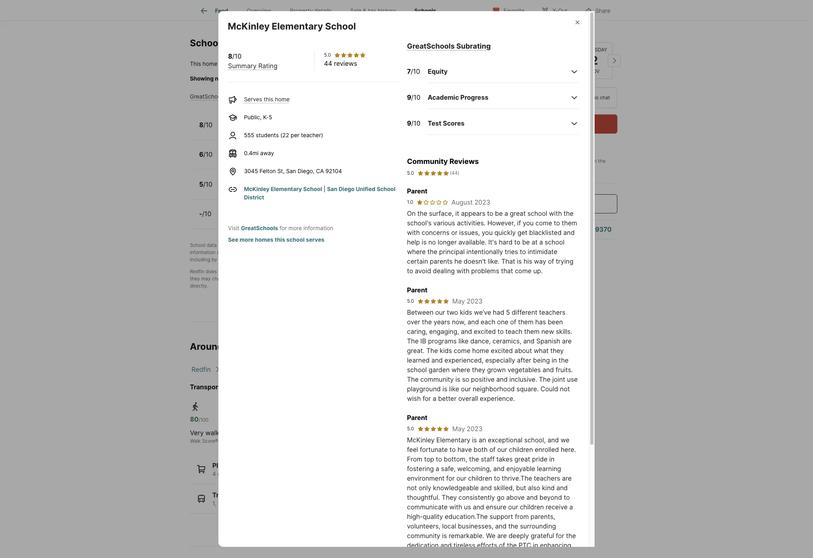 Task type: describe. For each thing, give the bounding box(es) containing it.
and up about
[[524, 337, 535, 345]]

our up knowledgeable
[[457, 474, 467, 482]]

x-out
[[553, 7, 568, 14]]

and down being
[[543, 366, 554, 374]]

mckinley for mckinley elementary school |
[[244, 186, 270, 192]]

and down grown
[[497, 375, 508, 383]]

/10 left equity
[[411, 68, 420, 76]]

(858)
[[561, 226, 579, 234]]

teachers inside 'between our two kids we've had 5 different teachers over the years now, and each one of them has been caring, engaging, and excited to teach them new skills. the ib programs like dance, ceramics, and spanish are great. the kids come home excited about what they learned and experienced, especially after being in the school garden where they grown vegetables and fruits. the community is so positive and inclusive. the joint use playground is like our neighborhood square. could not wish for a better overall experience.'
[[540, 308, 566, 316]]

5 inside 'between our two kids we've had 5 different teachers over the years now, and each one of them has been caring, engaging, and excited to teach them new skills. the ib programs like dance, ceramics, and spanish are great. the kids come home excited about what they learned and experienced, especially after being in the school garden where they grown vegetables and fruits. the community is so positive and inclusive. the joint use playground is like our neighborhood square. could not wish for a better overall experience.'
[[507, 308, 510, 316]]

rating 5.0 out of 5 element down community
[[418, 170, 450, 177]]

our down so
[[461, 385, 471, 393]]

experience.
[[480, 395, 515, 403]]

greatschools up homes
[[241, 225, 278, 231]]

please
[[260, 75, 277, 82]]

1.1mi
[[303, 215, 315, 222]]

like.
[[488, 257, 500, 265]]

way
[[535, 257, 547, 265]]

and up redfin does not endorse or guarantee this information.
[[244, 257, 253, 263]]

with up (858)
[[550, 209, 562, 217]]

see
[[374, 75, 384, 82]]

unified inside the san diego unified school district
[[356, 186, 376, 192]]

1 vertical spatial san diego unified school district link
[[244, 186, 396, 201]]

rating 5.0 out of 5 element up "reviews"
[[334, 52, 366, 58]]

and down tireless
[[451, 551, 462, 558]]

grown
[[488, 366, 506, 374]]

• right 6-
[[252, 156, 255, 163]]

information inside the mckinley elementary school dialog
[[304, 225, 334, 231]]

school up conduct
[[287, 236, 305, 243]]

parent for on
[[407, 187, 428, 195]]

sale & tax history tab
[[341, 1, 406, 20]]

a up however,
[[505, 209, 509, 217]]

9 /10 for academic
[[407, 94, 421, 102]]

garden
[[429, 366, 450, 374]]

0.4mi inside the mckinley elementary school dialog
[[244, 150, 259, 156]]

eligibility,
[[383, 276, 404, 282]]

each
[[481, 318, 496, 326]]

serves inside the mckinley elementary school dialog
[[244, 96, 262, 103]]

1 vertical spatial them
[[519, 318, 534, 326]]

is up better
[[443, 385, 448, 393]]

staff
[[481, 455, 495, 463]]

• left the 1.1mi
[[298, 215, 301, 222]]

welcoming,
[[458, 465, 492, 473]]

may for is
[[453, 425, 465, 433]]

property
[[290, 7, 313, 14]]

• down 'sciences'
[[258, 186, 261, 192]]

12 inside health sciences high school charter, 9-12 • nearby school • 0.8mi
[[251, 186, 257, 192]]

step,
[[265, 249, 276, 255]]

very walkable walk score ®
[[190, 429, 232, 444]]

home inside 'between our two kids we've had 5 different teachers over the years now, and each one of them has been caring, engaging, and excited to teach them new skills. the ib programs like dance, ceramics, and spanish are great. the kids come home excited about what they learned and experienced, especially after being in the school garden where they grown vegetables and fruits. the community is so positive and inclusive. the joint use playground is like our neighborhood square. could not wish for a better overall experience.'
[[473, 347, 490, 355]]

with inside mckinley elementary is an exceptional school, and we feel fortunate to have both of our children enrolled here. from top to bottom, the staff takes great pride in fostering a safe, welcoming, and enjoyable learning environment for our children to thrive.the teachers are not only knowledgeable and skilled, but also kind and thoughtful. they consistently go above and beyond to communicate with us and ensure our children receive a high-quality education.the support from parents, volunteers, local businesses, and the surrounding community is remarkable. we are deeply grateful for the dedication and tireless efforts of the ptc in enhancing the education and development of all
[[450, 503, 463, 511]]

in inside in the last 30 days
[[593, 158, 597, 164]]

elementary for mckinley elementary school public, k-5 • serves this home • 0.4mi
[[252, 117, 288, 125]]

and up consistently
[[481, 484, 492, 492]]

redfin link
[[192, 365, 211, 373]]

for down 'safe,'
[[447, 474, 455, 482]]

enhancing
[[541, 541, 572, 549]]

to inside first step, and conduct their own investigation to determine their desired schools or school districts, including by contacting and visiting the schools themselves.
[[359, 249, 364, 255]]

0.4mi inside mckinley elementary school public, k-5 • serves this home • 0.4mi
[[308, 126, 323, 133]]

trying
[[556, 257, 574, 265]]

2 vertical spatial they
[[472, 366, 486, 374]]

parent for between
[[407, 286, 428, 294]]

/10 inside 8 /10 summary rating
[[232, 52, 242, 60]]

teachers inside mckinley elementary is an exceptional school, and we feel fortunate to have both of our children enrolled here. from top to bottom, the staff takes great pride in fostering a safe, welcoming, and enjoyable learning environment for our children to thrive.the teachers are not only knowledgeable and skilled, but also kind and thoughtful. they consistently go above and beyond to communicate with us and ensure our children receive a high-quality education.the support from parents, volunteers, local businesses, and the surrounding community is remarkable. we are deeply grateful for the dedication and tireless efforts of the ptc in enhancing the education and development of all
[[534, 474, 561, 482]]

ask
[[501, 226, 513, 234]]

public, inside the roosevelt international middle school public, 6-8 • serves this home • 1.7mi
[[222, 156, 239, 163]]

of inside 'between our two kids we've had 5 different teachers over the years now, and each one of them has been caring, engaging, and excited to teach them new skills. the ib programs like dance, ceramics, and spanish are great. the kids come home excited about what they learned and experienced, especially after being in the school garden where they grown vegetables and fruits. the community is so positive and inclusive. the joint use playground is like our neighborhood square. could not wish for a better overall experience.'
[[511, 318, 517, 326]]

0 horizontal spatial kids
[[440, 347, 452, 355]]

1 vertical spatial summary
[[227, 93, 252, 100]]

0 vertical spatial like
[[459, 337, 469, 345]]

away
[[260, 150, 274, 156]]

favorite button
[[486, 2, 532, 18]]

greatschools up equity
[[407, 42, 455, 50]]

1 vertical spatial you
[[482, 229, 493, 237]]

0 vertical spatial children
[[509, 446, 533, 454]]

6-
[[241, 156, 247, 163]]

and up the enrolled
[[548, 436, 559, 444]]

as inside ", a nonprofit organization. redfin recommends buyers and renters use greatschools information and ratings as a"
[[244, 249, 249, 255]]

rating 1.0 out of 5 element
[[417, 199, 449, 205]]

district inside the san diego unified school district
[[244, 194, 264, 201]]

vegetables
[[508, 366, 541, 374]]

2023 for exceptional
[[467, 425, 483, 433]]

be up however,
[[496, 209, 503, 217]]

/10 left health
[[203, 180, 213, 188]]

a right at
[[540, 238, 543, 246]]

greatschools up the step,
[[251, 242, 282, 248]]

years
[[434, 318, 451, 326]]

2023 for we've
[[467, 297, 483, 305]]

or inside on the surface, it appears to be a great school with the school's various activities. however, if you come to them with concerns or issues, you quickly get blacklisted and help is no longer available. it's hard to be at a school where the principal intentionally tries to intimidate certain parents he doesn't like. that is his way of trying to avoid dealing with problems that come up.
[[452, 229, 458, 237]]

is left the an
[[473, 436, 477, 444]]

is left 'his'
[[517, 257, 522, 265]]

bottom,
[[444, 455, 468, 463]]

tour via video chat list box
[[493, 87, 618, 108]]

of right efforts
[[499, 541, 506, 549]]

tour
[[567, 95, 577, 101]]

school up question
[[528, 209, 548, 217]]

visit greatschools for more information
[[228, 225, 334, 231]]

/10 left the roosevelt
[[204, 151, 213, 158]]

with down he
[[457, 267, 470, 275]]

1 vertical spatial children
[[469, 474, 493, 482]]

restaurants,
[[254, 470, 285, 477]]

contacting
[[219, 257, 243, 263]]

for inside 'between our two kids we've had 5 different teachers over the years now, and each one of them has been caring, engaging, and excited to teach them new skills. the ib programs like dance, ceramics, and spanish are great. the kids come home excited about what they learned and experienced, especially after being in the school garden where they grown vegetables and fruits. the community is so positive and inclusive. the joint use playground is like our neighborhood square. could not wish for a better overall experience.'
[[423, 395, 431, 403]]

summary rating link
[[228, 62, 278, 70]]

a right ask
[[514, 226, 518, 234]]

8 inside the roosevelt international middle school public, 6-8 • serves this home • 1.7mi
[[247, 156, 250, 163]]

1 vertical spatial nearby
[[258, 215, 277, 222]]

not inside 'between our two kids we've had 5 different teachers over the years now, and each one of them has been caring, engaging, and excited to teach them new skills. the ib programs like dance, ceramics, and spanish are great. the kids come home excited about what they learned and experienced, especially after being in the school garden where they grown vegetables and fruits. the community is so positive and inclusive. the joint use playground is like our neighborhood square. could not wish for a better overall experience.'
[[561, 385, 570, 393]]

44 reviews
[[324, 59, 357, 67]]

our up takes
[[498, 446, 508, 454]]

is left so
[[456, 375, 461, 383]]

1 horizontal spatial district
[[322, 60, 343, 67]]

transportation near 3523 nile st
[[190, 383, 292, 391]]

0 vertical spatial 92104
[[578, 158, 592, 164]]

and right kind
[[557, 484, 568, 492]]

965
[[281, 500, 292, 507]]

schools.
[[236, 75, 258, 82]]

and inside school service boundaries are intended to be used as a reference only; they may change and are not
[[230, 276, 239, 282]]

school down dealing
[[432, 276, 447, 282]]

visiting
[[254, 257, 270, 263]]

9 for academic progress
[[407, 94, 412, 102]]

organization.
[[310, 242, 340, 248]]

1.7mi
[[309, 156, 322, 163]]

2
[[591, 53, 598, 67]]

school up 'visit greatschools for more information'
[[279, 215, 296, 222]]

x-
[[553, 7, 559, 14]]

5.0 down community
[[407, 170, 414, 176]]

• down public, k-5
[[251, 126, 255, 133]]

intentionally
[[467, 248, 504, 256]]

redfin for redfin
[[192, 365, 211, 373]]

555 students (22 per teacher)
[[244, 132, 323, 138]]

in inside 'between our two kids we've had 5 different teachers over the years now, and each one of them has been caring, engaging, and excited to teach them new skills. the ib programs like dance, ceramics, and spanish are great. the kids come home excited about what they learned and experienced, especially after being in the school garden where they grown vegetables and fruits. the community is so positive and inclusive. the joint use playground is like our neighborhood square. could not wish for a better overall experience.'
[[552, 356, 557, 364]]

certain
[[407, 257, 428, 265]]

to inside guaranteed to be accurate. to verify school enrollment eligibility, contact the school district directly.
[[285, 276, 289, 282]]

and down consistently
[[473, 503, 485, 511]]

experienced,
[[445, 356, 484, 364]]

are inside 'between our two kids we've had 5 different teachers over the years now, and each one of them has been caring, engaging, and excited to teach them new skills. the ib programs like dance, ceramics, and spanish are great. the kids come home excited about what they learned and experienced, especially after being in the school garden where they grown vegetables and fruits. the community is so positive and inclusive. the joint use playground is like our neighborhood square. could not wish for a better overall experience.'
[[563, 337, 572, 345]]

a right ,
[[285, 242, 287, 248]]

and down we've
[[468, 318, 479, 326]]

the up could
[[539, 375, 551, 383]]

for up enhancing
[[556, 532, 565, 540]]

school down the "service"
[[341, 276, 356, 282]]

test scores button
[[428, 112, 580, 135]]

this inside the roosevelt international middle school public, 6-8 • serves this home • 1.7mi
[[276, 156, 286, 163]]

public, 1-12 • nearby school • 1.1mi
[[222, 215, 315, 222]]

may 2023 for two
[[453, 297, 483, 305]]

10,
[[218, 500, 225, 507]]

great inside on the surface, it appears to be a great school with the school's various activities. however, if you come to them with concerns or issues, you quickly get blacklisted and help is no longer available. it's hard to be at a school where the principal intentionally tries to intimidate certain parents he doesn't like. that is his way of trying to avoid dealing with problems that come up.
[[510, 209, 526, 217]]

this down please
[[264, 96, 274, 103]]

1 vertical spatial like
[[450, 385, 460, 393]]

overview
[[247, 7, 272, 14]]

5.0 for rating 5.0 out of 5 element above fortunate
[[407, 426, 414, 432]]

serves inside the roosevelt international middle school public, 6-8 • serves this home • 1.7mi
[[257, 156, 275, 163]]

1 vertical spatial 12
[[246, 215, 252, 222]]

the up 'great.' at the bottom of the page
[[407, 337, 419, 345]]

concerns
[[422, 229, 450, 237]]

/10 down 5 /10
[[202, 210, 212, 218]]

mckinley elementary school public, k-5 • serves this home • 0.4mi
[[222, 117, 323, 133]]

be left at
[[523, 238, 530, 246]]

renters
[[414, 242, 430, 248]]

may 2023 for is
[[453, 425, 483, 433]]

sale
[[350, 7, 362, 14]]

them inside on the surface, it appears to be a great school with the school's various activities. however, if you come to them with concerns or issues, you quickly get blacklisted and help is no longer available. it's hard to be at a school where the principal intentionally tries to intimidate certain parents he doesn't like. that is his way of trying to avoid dealing with problems that come up.
[[562, 219, 578, 227]]

especially
[[486, 356, 516, 364]]

rating 5.0 out of 5 element up between
[[418, 298, 450, 304]]

next image
[[608, 54, 621, 67]]

elementary for mckinley elementary school
[[272, 21, 323, 32]]

• down middle
[[304, 156, 307, 163]]

a left first at the top
[[250, 249, 253, 255]]

and up the contacting
[[217, 249, 226, 255]]

the up playground
[[407, 375, 419, 383]]

• right per
[[303, 126, 307, 133]]

and down support
[[496, 522, 507, 530]]

2 horizontal spatial schools
[[420, 249, 437, 255]]

joint
[[553, 375, 566, 383]]

change
[[212, 276, 229, 282]]

1 their from the left
[[307, 249, 317, 255]]

public, up visit
[[222, 215, 239, 222]]

1 vertical spatial san
[[286, 168, 296, 174]]

our down above
[[509, 503, 519, 511]]

by inside first step, and conduct their own investigation to determine their desired schools or school districts, including by contacting and visiting the schools themselves.
[[212, 257, 217, 263]]

• left 0.8mi
[[302, 186, 306, 192]]

tab list containing feed
[[190, 0, 452, 20]]

k- inside the mckinley elementary school dialog
[[263, 114, 269, 120]]

school inside health sciences high school charter, 9-12 • nearby school • 0.8mi
[[284, 186, 301, 192]]

visit
[[228, 225, 240, 231]]

get
[[518, 229, 528, 237]]

0 horizontal spatial or
[[247, 269, 252, 274]]

2 vertical spatial children
[[520, 503, 544, 511]]

serves
[[306, 236, 325, 243]]

5 up students
[[269, 114, 272, 120]]

this right around
[[225, 341, 243, 352]]

0 vertical spatial excited
[[474, 328, 496, 336]]

the inside first step, and conduct their own investigation to determine their desired schools or school districts, including by contacting and visiting the schools themselves.
[[271, 257, 279, 263]]

elementary for mckinley elementary is an exceptional school, and we feel fortunate to have both of our children enrolled here. from top to bottom, the staff takes great pride in fostering a safe, welcoming, and enjoyable learning environment for our children to thrive.the teachers are not only knowledgeable and skilled, but also kind and thoughtful. they consistently go above and beyond to communicate with us and ensure our children receive a high-quality education.the support from parents, volunteers, local businesses, and the surrounding community is remarkable. we are deeply grateful for the dedication and tireless efforts of the ptc in enhancing the education and development of all 
[[437, 436, 471, 444]]

school inside the san diego unified school district
[[377, 186, 396, 192]]

2023 for appears
[[475, 198, 491, 206]]

one
[[498, 318, 509, 326]]

test scores
[[428, 119, 465, 127]]

5 down 6
[[199, 180, 203, 188]]

0 horizontal spatial unified
[[281, 60, 301, 67]]

is left no
[[422, 238, 427, 246]]

with up help
[[407, 229, 420, 237]]

support
[[490, 513, 514, 521]]

redfin for redfin does not endorse or guarantee this information.
[[190, 269, 205, 274]]

surface,
[[429, 209, 454, 217]]

public, inside mckinley elementary school public, k-5 • serves this home • 0.4mi
[[222, 126, 239, 133]]

0 vertical spatial kids
[[460, 308, 473, 316]]

skilled,
[[494, 484, 515, 492]]

had
[[493, 308, 505, 316]]

thoughtful.
[[407, 493, 440, 501]]

0 horizontal spatial more
[[240, 236, 254, 243]]

0 vertical spatial more
[[289, 225, 302, 231]]

elementary for mckinley elementary school |
[[271, 186, 302, 192]]

scores
[[443, 119, 465, 127]]

0 horizontal spatial district
[[325, 75, 344, 82]]

for up 'see more homes this school serves'
[[280, 225, 287, 231]]

local
[[443, 522, 457, 530]]

subrating
[[457, 42, 491, 50]]

guarantee
[[253, 269, 276, 274]]

/10 up 6 /10
[[204, 121, 213, 129]]

our up years at the right
[[436, 308, 446, 316]]

volunteers,
[[407, 522, 441, 530]]

or inside first step, and conduct their own investigation to determine their desired schools or school districts, including by contacting and visiting the schools themselves.
[[438, 249, 443, 255]]

school inside first step, and conduct their own investigation to determine their desired schools or school districts, including by contacting and visiting the schools themselves.
[[444, 249, 459, 255]]

an
[[479, 436, 487, 444]]

5.0 for rating 5.0 out of 5 element above "reviews"
[[324, 52, 331, 58]]

reviews
[[334, 59, 357, 67]]

thursday
[[582, 47, 608, 53]]

1 vertical spatial schools
[[190, 38, 226, 49]]

are right we
[[498, 532, 507, 540]]

5.0 for rating 5.0 out of 5 element above between
[[407, 298, 414, 304]]

1 horizontal spatial come
[[515, 267, 532, 275]]

(22
[[281, 132, 289, 138]]

1-
[[241, 215, 246, 222]]

activities.
[[457, 219, 486, 227]]

only;
[[465, 269, 476, 274]]

greatschools down showing
[[190, 93, 226, 100]]

quickly
[[495, 229, 516, 237]]

1 vertical spatial rating
[[254, 93, 270, 100]]

of up staff
[[490, 446, 496, 454]]

enrollment
[[357, 276, 381, 282]]

greatschools link
[[241, 225, 278, 231]]

school inside 'between our two kids we've had 5 different teachers over the years now, and each one of them has been caring, engaging, and excited to teach them new skills. the ib programs like dance, ceramics, and spanish are great. the kids come home excited about what they learned and experienced, especially after being in the school garden where they grown vegetables and fruits. the community is so positive and inclusive. the joint use playground is like our neighborhood square. could not wish for a better overall experience.'
[[407, 366, 427, 374]]

235,
[[246, 500, 258, 507]]

could
[[541, 385, 559, 393]]

this left home.
[[435, 75, 445, 82]]

9 /10 for test
[[407, 119, 421, 127]]

0.4mi away
[[244, 150, 274, 156]]

is down local
[[443, 532, 447, 540]]

0 horizontal spatial schools
[[280, 257, 297, 263]]

schools inside schools tab
[[415, 7, 437, 14]]

and up education
[[441, 541, 452, 549]]

• up the greatschools link
[[254, 215, 257, 222]]

all inside mckinley elementary is an exceptional school, and we feel fortunate to have both of our children enrolled here. from top to bottom, the staff takes great pride in fostering a safe, welcoming, and enjoyable learning environment for our children to thrive.the teachers are not only knowledgeable and skilled, but also kind and thoughtful. they consistently go above and beyond to communicate with us and ensure our children receive a high-quality education.the support from parents, volunteers, local businesses, and the surrounding community is remarkable. we are deeply grateful for the dedication and tireless efforts of the ptc in enhancing the education and development of all
[[513, 551, 520, 558]]

chat
[[600, 95, 610, 101]]

and down now, at the right of the page
[[461, 328, 473, 336]]

this down 'visit greatschools for more information'
[[275, 236, 285, 243]]

of inside on the surface, it appears to be a great school with the school's various activities. however, if you come to them with concerns or issues, you quickly get blacklisted and help is no longer available. it's hard to be at a school where the principal intentionally tries to intimidate certain parents he doesn't like. that is his way of trying to avoid dealing with problems that come up.
[[549, 257, 555, 265]]

tour via video chat
[[567, 95, 610, 101]]

and down takes
[[494, 465, 505, 473]]

not up change
[[218, 269, 226, 274]]

school inside mckinley elementary school public, k-5 • serves this home • 0.4mi
[[289, 117, 311, 125]]

see more homes this school serves link
[[228, 236, 325, 243]]

school inside school service boundaries are intended to be used as a reference only; they may change and are not
[[315, 269, 331, 274]]

serving
[[414, 75, 434, 82]]



Task type: vqa. For each thing, say whether or not it's contained in the screenshot.


Task type: locate. For each thing, give the bounding box(es) containing it.
2 vertical spatial or
[[247, 269, 252, 274]]

between
[[407, 308, 434, 316]]

only
[[419, 484, 432, 492]]

2 horizontal spatial or
[[452, 229, 458, 237]]

places 4 groceries, 29 restaurants, 3 parks
[[212, 461, 307, 477]]

0 vertical spatial may
[[453, 297, 465, 305]]

question
[[520, 226, 547, 234]]

showing nearby schools. please check the school district website to see all schools serving this home.
[[190, 75, 463, 82]]

teach
[[506, 328, 523, 336]]

1 vertical spatial come
[[515, 267, 532, 275]]

has
[[536, 318, 547, 326]]

schools tab
[[406, 1, 446, 20]]

them down different
[[519, 318, 534, 326]]

transit
[[212, 491, 234, 499]]

kids up now, at the right of the page
[[460, 308, 473, 316]]

about
[[515, 347, 532, 355]]

tax
[[368, 7, 377, 14]]

information up including
[[190, 249, 216, 255]]

redfin up may
[[190, 269, 205, 274]]

you
[[523, 219, 534, 227], [482, 229, 493, 237]]

1 vertical spatial 0.4mi
[[244, 150, 259, 156]]

use inside 'between our two kids we've had 5 different teachers over the years now, and each one of them has been caring, engaging, and excited to teach them new skills. the ib programs like dance, ceramics, and spanish are great. the kids come home excited about what they learned and experienced, especially after being in the school garden where they grown vegetables and fruits. the community is so positive and inclusive. the joint use playground is like our neighborhood square. could not wish for a better overall experience.'
[[568, 375, 578, 383]]

9
[[407, 94, 412, 102], [407, 119, 412, 127]]

mckinley elementary school element
[[228, 11, 366, 32]]

/10 down serving
[[412, 94, 421, 102]]

to inside 'between our two kids we've had 5 different teachers over the years now, and each one of them has been caring, engaging, and excited to teach them new skills. the ib programs like dance, ceramics, and spanish are great. the kids come home excited about what they learned and experienced, especially after being in the school garden where they grown vegetables and fruits. the community is so positive and inclusive. the joint use playground is like our neighborhood square. could not wish for a better overall experience.'
[[498, 328, 504, 336]]

2 vertical spatial come
[[454, 347, 471, 355]]

1 vertical spatial information
[[190, 249, 216, 255]]

community down the garden
[[421, 375, 454, 383]]

information inside ", a nonprofit organization. redfin recommends buyers and renters use greatschools information and ratings as a"
[[190, 249, 216, 255]]

a left 'safe,'
[[436, 465, 440, 473]]

&
[[363, 7, 367, 14]]

recommends
[[357, 242, 386, 248]]

not down redfin does not endorse or guarantee this information.
[[249, 276, 256, 282]]

and down also
[[527, 493, 538, 501]]

2 9 from the top
[[407, 119, 412, 127]]

communicate
[[407, 503, 448, 511]]

8 inside 8 /10 summary rating
[[228, 52, 232, 60]]

where
[[407, 248, 426, 256], [452, 366, 471, 374]]

0 vertical spatial district
[[325, 75, 344, 82]]

score
[[202, 438, 215, 444]]

directly.
[[190, 283, 208, 289]]

, a nonprofit organization. redfin recommends buyers and renters use greatschools information and ratings as a
[[190, 242, 471, 255]]

0 horizontal spatial they
[[190, 276, 200, 282]]

community inside mckinley elementary is an exceptional school, and we feel fortunate to have both of our children enrolled here. from top to bottom, the staff takes great pride in fostering a safe, welcoming, and enjoyable learning environment for our children to thrive.the teachers are not only knowledgeable and skilled, but also kind and thoughtful. they consistently go above and beyond to communicate with us and ensure our children receive a high-quality education.the support from parents, volunteers, local businesses, and the surrounding community is remarkable. we are deeply grateful for the dedication and tireless efforts of the ptc in enhancing the education and development of all
[[407, 532, 441, 540]]

dance,
[[471, 337, 491, 345]]

favorite
[[504, 7, 525, 14]]

rating up please
[[259, 62, 278, 70]]

home inside the roosevelt international middle school public, 6-8 • serves this home • 1.7mi
[[288, 156, 302, 163]]

9 /10 down serving
[[407, 94, 421, 102]]

school's
[[407, 219, 432, 227]]

1 horizontal spatial k-
[[263, 114, 269, 120]]

9 for test scores
[[407, 119, 412, 127]]

2 may from the top
[[453, 425, 465, 433]]

elementary inside mckinley elementary school public, k-5 • serves this home • 0.4mi
[[252, 117, 288, 125]]

mckinley for mckinley elementary is an exceptional school, and we feel fortunate to have both of our children enrolled here. from top to bottom, the staff takes great pride in fostering a safe, welcoming, and enjoyable learning environment for our children to thrive.the teachers are not only knowledgeable and skilled, but also kind and thoughtful. they consistently go above and beyond to communicate with us and ensure our children receive a high-quality education.the support from parents, volunteers, local businesses, and the surrounding community is remarkable. we are deeply grateful for the dedication and tireless efforts of the ptc in enhancing the education and development of all 
[[407, 436, 435, 444]]

1 horizontal spatial 92104
[[578, 158, 592, 164]]

0 vertical spatial where
[[407, 248, 426, 256]]

come inside 'between our two kids we've had 5 different teachers over the years now, and each one of them has been caring, engaging, and excited to teach them new skills. the ib programs like dance, ceramics, and spanish are great. the kids come home excited about what they learned and experienced, especially after being in the school garden where they grown vegetables and fruits. the community is so positive and inclusive. the joint use playground is like our neighborhood square. could not wish for a better overall experience.'
[[454, 347, 471, 355]]

0 vertical spatial schools
[[393, 75, 413, 82]]

1 horizontal spatial unified
[[356, 186, 376, 192]]

greatschools inside ", a nonprofit organization. redfin recommends buyers and renters use greatschools information and ratings as a"
[[441, 242, 471, 248]]

with
[[550, 209, 562, 217], [407, 229, 420, 237], [457, 267, 470, 275], [450, 503, 463, 511]]

3045 felton st, san diego, ca 92104
[[244, 168, 342, 174]]

2 horizontal spatial san
[[327, 186, 338, 192]]

it's
[[489, 238, 498, 246]]

district down reference
[[448, 276, 464, 282]]

doesn't
[[464, 257, 486, 265]]

0 vertical spatial may 2023
[[453, 297, 483, 305]]

0 vertical spatial schools
[[415, 7, 437, 14]]

being
[[534, 356, 550, 364]]

3 parent from the top
[[407, 414, 428, 422]]

mckinley inside mckinley elementary school element
[[228, 21, 270, 32]]

ib
[[421, 337, 427, 345]]

None button
[[498, 42, 534, 79], [537, 42, 573, 79], [577, 42, 613, 79], [498, 42, 534, 79], [537, 42, 573, 79], [577, 42, 613, 79]]

0 vertical spatial community
[[421, 375, 454, 383]]

7,
[[276, 500, 280, 507]]

0 vertical spatial 9 /10
[[407, 94, 421, 102]]

elementary inside mckinley elementary school element
[[272, 21, 323, 32]]

tab list
[[190, 0, 452, 20]]

0 horizontal spatial san
[[253, 60, 263, 67]]

and up desired
[[404, 242, 413, 248]]

san diego unified school district link
[[253, 60, 343, 67], [244, 186, 396, 201]]

3045
[[244, 168, 258, 174]]

may 2023 up two
[[453, 297, 483, 305]]

teachers up been at the right bottom
[[540, 308, 566, 316]]

1 vertical spatial may
[[453, 425, 465, 433]]

1 vertical spatial excited
[[491, 347, 513, 355]]

square.
[[517, 385, 539, 393]]

parents,
[[531, 513, 556, 521]]

are down 'endorse'
[[240, 276, 247, 282]]

children down welcoming, on the right bottom
[[469, 474, 493, 482]]

0 horizontal spatial where
[[407, 248, 426, 256]]

the down the programs
[[427, 347, 438, 355]]

1 horizontal spatial where
[[452, 366, 471, 374]]

0 horizontal spatial use
[[432, 242, 440, 248]]

greatschools up districts,
[[441, 242, 471, 248]]

1 may 2023 from the top
[[453, 297, 483, 305]]

8 /10 summary rating
[[228, 52, 278, 70]]

1 horizontal spatial diego
[[339, 186, 355, 192]]

mckinley elementary school dialog
[[219, 11, 595, 558]]

2 horizontal spatial they
[[551, 347, 564, 355]]

1 parent from the top
[[407, 187, 428, 195]]

parents
[[430, 257, 453, 265]]

0 vertical spatial come
[[536, 219, 553, 227]]

quality
[[423, 513, 443, 521]]

parent for mckinley
[[407, 414, 428, 422]]

be up contact
[[412, 269, 418, 274]]

what
[[534, 347, 549, 355]]

1 vertical spatial great
[[515, 455, 531, 463]]

this inside mckinley elementary school public, k-5 • serves this home • 0.4mi
[[276, 126, 285, 133]]

st
[[285, 383, 292, 391]]

them down 'has'
[[525, 328, 540, 336]]

/10 left test
[[412, 119, 421, 127]]

may for two
[[453, 297, 465, 305]]

is right data
[[218, 242, 222, 248]]

parks
[[292, 470, 307, 477]]

now,
[[452, 318, 466, 326]]

8 up 3045
[[247, 156, 250, 163]]

this left per
[[276, 126, 285, 133]]

1 vertical spatial use
[[568, 375, 578, 383]]

•
[[251, 126, 255, 133], [303, 126, 307, 133], [252, 156, 255, 163], [304, 156, 307, 163], [258, 186, 261, 192], [302, 186, 306, 192], [254, 215, 257, 222], [298, 215, 301, 222]]

mckinley up feel
[[407, 436, 435, 444]]

9 /10 left test
[[407, 119, 421, 127]]

1 vertical spatial serves
[[256, 126, 274, 133]]

9-
[[245, 186, 251, 192]]

1 may from the top
[[453, 297, 465, 305]]

0 vertical spatial parent
[[407, 187, 428, 195]]

and inside on the surface, it appears to be a great school with the school's various activities. however, if you come to them with concerns or issues, you quickly get blacklisted and help is no longer available. it's hard to be at a school where the principal intentionally tries to intimidate certain parents he doesn't like. that is his way of trying to avoid dealing with problems that come up.
[[564, 229, 575, 237]]

2 parent from the top
[[407, 286, 428, 294]]

1 vertical spatial redfin
[[190, 269, 205, 274]]

like left dance,
[[459, 337, 469, 345]]

0 horizontal spatial information
[[190, 249, 216, 255]]

0 horizontal spatial schools
[[190, 38, 226, 49]]

0 vertical spatial rating
[[259, 62, 278, 70]]

around
[[190, 341, 223, 352]]

of down deeply
[[505, 551, 511, 558]]

felton
[[260, 168, 276, 174]]

walk
[[190, 438, 201, 444]]

not left only
[[407, 484, 417, 492]]

2 horizontal spatial 8
[[247, 156, 250, 163]]

9 /10
[[407, 94, 421, 102], [407, 119, 421, 127]]

2 may 2023 from the top
[[453, 425, 483, 433]]

8
[[228, 52, 232, 60], [199, 121, 204, 129], [247, 156, 250, 163]]

2 vertical spatial redfin
[[192, 365, 211, 373]]

1 horizontal spatial more
[[289, 225, 302, 231]]

use inside ", a nonprofit organization. redfin recommends buyers and renters use greatschools information and ratings as a"
[[432, 242, 440, 248]]

1 horizontal spatial 8
[[228, 52, 232, 60]]

accurate.
[[298, 276, 319, 282]]

conduct
[[287, 249, 306, 255]]

and down ,
[[277, 249, 286, 255]]

children down the school,
[[509, 446, 533, 454]]

groceries,
[[218, 470, 244, 477]]

mckinley down overview tab
[[228, 21, 270, 32]]

k- inside mckinley elementary school public, k-5 • serves this home • 0.4mi
[[241, 126, 246, 133]]

1 horizontal spatial schools
[[415, 7, 437, 14]]

92104 inside the mckinley elementary school dialog
[[326, 168, 342, 174]]

their up themselves.
[[307, 249, 317, 255]]

option
[[493, 87, 551, 108]]

1 vertical spatial 9
[[407, 119, 412, 127]]

0 vertical spatial by
[[245, 242, 250, 248]]

property details tab
[[281, 1, 341, 20]]

0 vertical spatial san
[[253, 60, 263, 67]]

5 down public, k-5
[[246, 126, 250, 133]]

1 horizontal spatial information
[[304, 225, 334, 231]]

if
[[518, 219, 521, 227]]

serves inside mckinley elementary school public, k-5 • serves this home • 0.4mi
[[256, 126, 274, 133]]

2 horizontal spatial come
[[536, 219, 553, 227]]

0 vertical spatial diego
[[264, 60, 280, 67]]

district down 9-
[[244, 194, 264, 201]]

sciences
[[244, 177, 272, 185]]

students
[[256, 132, 279, 138]]

k- down serves this home link
[[263, 114, 269, 120]]

1 vertical spatial 8
[[199, 121, 204, 129]]

1 vertical spatial by
[[212, 257, 217, 263]]

up.
[[534, 267, 543, 275]]

be inside guaranteed to be accurate. to verify school enrollment eligibility, contact the school district directly.
[[291, 276, 296, 282]]

may
[[453, 297, 465, 305], [453, 425, 465, 433]]

san inside the san diego unified school district
[[327, 186, 338, 192]]

rating inside 8 /10 summary rating
[[259, 62, 278, 70]]

where inside on the surface, it appears to be a great school with the school's various activities. however, if you come to them with concerns or issues, you quickly get blacklisted and help is no longer available. it's hard to be at a school where the principal intentionally tries to intimidate certain parents he doesn't like. that is his way of trying to avoid dealing with problems that come up.
[[407, 248, 426, 256]]

and left 762-
[[564, 229, 575, 237]]

fostering
[[407, 465, 434, 473]]

nearby
[[215, 75, 234, 82]]

not inside mckinley elementary is an exceptional school, and we feel fortunate to have both of our children enrolled here. from top to bottom, the staff takes great pride in fostering a safe, welcoming, and enjoyable learning environment for our children to thrive.the teachers are not only knowledgeable and skilled, but also kind and thoughtful. they consistently go above and beyond to communicate with us and ensure our children receive a high-quality education.the support from parents, volunteers, local businesses, and the surrounding community is remarkable. we are deeply grateful for the dedication and tireless efforts of the ptc in enhancing the education and development of all
[[407, 484, 417, 492]]

1 vertical spatial 92104
[[326, 168, 342, 174]]

home inside mckinley elementary school public, k-5 • serves this home • 0.4mi
[[287, 126, 302, 133]]

diego inside the san diego unified school district
[[339, 186, 355, 192]]

0 vertical spatial 2023
[[475, 198, 491, 206]]

in
[[593, 158, 597, 164], [552, 356, 557, 364], [550, 455, 555, 463], [533, 541, 539, 549]]

overview tab
[[238, 1, 281, 20]]

0 horizontal spatial all
[[385, 75, 391, 82]]

2 vertical spatial them
[[525, 328, 540, 336]]

parent
[[407, 187, 428, 195], [407, 286, 428, 294], [407, 414, 428, 422]]

they inside school service boundaries are intended to be used as a reference only; they may change and are not
[[190, 276, 200, 282]]

diego up please
[[264, 60, 280, 67]]

0 horizontal spatial come
[[454, 347, 471, 355]]

0 vertical spatial as
[[244, 249, 249, 255]]

0 horizontal spatial district
[[244, 194, 264, 201]]

and up the garden
[[432, 356, 443, 364]]

they down spanish
[[551, 347, 564, 355]]

summary inside 8 /10 summary rating
[[228, 62, 257, 70]]

serves down public, k-5
[[256, 126, 274, 133]]

0 horizontal spatial diego
[[264, 60, 280, 67]]

the inside guaranteed to be accurate. to verify school enrollment eligibility, contact the school district directly.
[[423, 276, 431, 282]]

a inside 'between our two kids we've had 5 different teachers over the years now, and each one of them has been caring, engaging, and excited to teach them new skills. the ib programs like dance, ceramics, and spanish are great. the kids come home excited about what they learned and experienced, especially after being in the school garden where they grown vegetables and fruits. the community is so positive and inclusive. the joint use playground is like our neighborhood square. could not wish for a better overall experience.'
[[433, 395, 437, 403]]

public, k-5
[[244, 114, 272, 120]]

parent down contact
[[407, 286, 428, 294]]

however,
[[488, 219, 516, 227]]

elementary up have
[[437, 436, 471, 444]]

knowledgeable
[[433, 484, 479, 492]]

1 vertical spatial parent
[[407, 286, 428, 294]]

0 vertical spatial nearby
[[263, 186, 282, 192]]

school inside the roosevelt international middle school public, 6-8 • serves this home • 1.7mi
[[318, 147, 340, 155]]

12 up the greatschools link
[[246, 215, 252, 222]]

8 for 8 /10 summary rating
[[228, 52, 232, 60]]

at
[[532, 238, 538, 246]]

mckinley inside mckinley elementary school public, k-5 • serves this home • 0.4mi
[[222, 117, 251, 125]]

mckinley inside mckinley elementary is an exceptional school, and we feel fortunate to have both of our children enrolled here. from top to bottom, the staff takes great pride in fostering a safe, welcoming, and enjoyable learning environment for our children to thrive.the teachers are not only knowledgeable and skilled, but also kind and thoughtful. they consistently go above and beyond to communicate with us and ensure our children receive a high-quality education.the support from parents, volunteers, local businesses, and the surrounding community is remarkable. we are deeply grateful for the dedication and tireless efforts of the ptc in enhancing the education and development of all
[[407, 436, 435, 444]]

are down here.
[[563, 474, 572, 482]]

0 vertical spatial use
[[432, 242, 440, 248]]

are up enrollment
[[376, 269, 383, 274]]

0 vertical spatial teachers
[[540, 308, 566, 316]]

1 vertical spatial district
[[244, 194, 264, 201]]

1 horizontal spatial as
[[432, 269, 437, 274]]

mckinley for mckinley elementary school public, k-5 • serves this home • 0.4mi
[[222, 117, 251, 125]]

great
[[510, 209, 526, 217], [515, 455, 531, 463]]

0 vertical spatial serves
[[244, 96, 262, 103]]

information
[[304, 225, 334, 231], [190, 249, 216, 255]]

0 vertical spatial information
[[304, 225, 334, 231]]

fortunate
[[420, 446, 448, 454]]

days
[[528, 165, 539, 171]]

boundaries
[[350, 269, 375, 274]]

1 vertical spatial they
[[551, 347, 564, 355]]

1 horizontal spatial they
[[472, 366, 486, 374]]

0 vertical spatial san diego unified school district link
[[253, 60, 343, 67]]

them left 762-
[[562, 219, 578, 227]]

they up positive at the bottom right of page
[[472, 366, 486, 374]]

1 horizontal spatial 0.4mi
[[308, 126, 323, 133]]

7
[[407, 68, 411, 76]]

investigation
[[329, 249, 358, 255]]

thrive.the
[[502, 474, 533, 482]]

0 horizontal spatial you
[[482, 229, 493, 237]]

playground
[[407, 385, 441, 393]]

5.0 up feel
[[407, 426, 414, 432]]

like up better
[[450, 385, 460, 393]]

8 for 8 /10
[[199, 121, 204, 129]]

avoid
[[415, 267, 432, 275]]

use down fruits.
[[568, 375, 578, 383]]

1 9 /10 from the top
[[407, 94, 421, 102]]

all down ptc
[[513, 551, 520, 558]]

a inside school service boundaries are intended to be used as a reference only; they may change and are not
[[438, 269, 441, 274]]

1 vertical spatial k-
[[241, 126, 246, 133]]

have
[[458, 446, 472, 454]]

not inside school service boundaries are intended to be used as a reference only; they may change and are not
[[249, 276, 256, 282]]

as inside school service boundaries are intended to be used as a reference only; they may change and are not
[[432, 269, 437, 274]]

programs
[[428, 337, 457, 345]]

where up certain
[[407, 248, 426, 256]]

1 horizontal spatial or
[[438, 249, 443, 255]]

is left the within
[[219, 60, 223, 67]]

2 vertical spatial serves
[[257, 156, 275, 163]]

0 vertical spatial all
[[385, 75, 391, 82]]

2 9 /10 from the top
[[407, 119, 421, 127]]

that
[[502, 267, 514, 275]]

1 vertical spatial teachers
[[534, 474, 561, 482]]

all
[[385, 75, 391, 82], [513, 551, 520, 558]]

to inside school service boundaries are intended to be used as a reference only; they may change and are not
[[406, 269, 411, 274]]

this up guaranteed
[[277, 269, 286, 274]]

1 horizontal spatial san
[[286, 168, 296, 174]]

use
[[432, 242, 440, 248], [568, 375, 578, 383]]

teachers up kind
[[534, 474, 561, 482]]

including
[[190, 257, 210, 263]]

school inside health sciences high school charter, 9-12 • nearby school • 0.8mi
[[290, 177, 311, 185]]

0 vertical spatial or
[[452, 229, 458, 237]]

mckinley for mckinley elementary school
[[228, 21, 270, 32]]

public, inside the mckinley elementary school dialog
[[244, 114, 262, 120]]

where inside 'between our two kids we've had 5 different teachers over the years now, and each one of them has been caring, engaging, and excited to teach them new skills. the ib programs like dance, ceramics, and spanish are great. the kids come home excited about what they learned and experienced, especially after being in the school garden where they grown vegetables and fruits. the community is so positive and inclusive. the joint use playground is like our neighborhood square. could not wish for a better overall experience.'
[[452, 366, 471, 374]]

0 vertical spatial summary
[[228, 62, 257, 70]]

0 vertical spatial you
[[523, 219, 534, 227]]

1 vertical spatial district
[[448, 276, 464, 282]]

1.0
[[407, 199, 414, 205]]

great inside mckinley elementary is an exceptional school, and we feel fortunate to have both of our children enrolled here. from top to bottom, the staff takes great pride in fostering a safe, welcoming, and enjoyable learning environment for our children to thrive.the teachers are not only knowledgeable and skilled, but also kind and thoughtful. they consistently go above and beyond to communicate with us and ensure our children receive a high-quality education.the support from parents, volunteers, local businesses, and the surrounding community is remarkable. we are deeply grateful for the dedication and tireless efforts of the ptc in enhancing the education and development of all
[[515, 455, 531, 463]]

1 vertical spatial 2023
[[467, 297, 483, 305]]

elementary inside mckinley elementary is an exceptional school, and we feel fortunate to have both of our children enrolled here. from top to bottom, the staff takes great pride in fostering a safe, welcoming, and enjoyable learning environment for our children to thrive.the teachers are not only knowledgeable and skilled, but also kind and thoughtful. they consistently go above and beyond to communicate with us and ensure our children receive a high-quality education.the support from parents, volunteers, local businesses, and the surrounding community is remarkable. we are deeply grateful for the dedication and tireless efforts of the ptc in enhancing the education and development of all
[[437, 436, 471, 444]]

be inside school service boundaries are intended to be used as a reference only; they may change and are not
[[412, 269, 418, 274]]

community inside 'between our two kids we've had 5 different teachers over the years now, and each one of them has been caring, engaging, and excited to teach them new skills. the ib programs like dance, ceramics, and spanish are great. the kids come home excited about what they learned and experienced, especially after being in the school garden where they grown vegetables and fruits. the community is so positive and inclusive. the joint use playground is like our neighborhood square. could not wish for a better overall experience.'
[[421, 375, 454, 383]]

you up it's
[[482, 229, 493, 237]]

school right check
[[306, 75, 324, 82]]

school data is provided by greatschools
[[190, 242, 282, 248]]

not down joint
[[561, 385, 570, 393]]

high
[[274, 177, 288, 185]]

rating 5.0 out of 5 element
[[334, 52, 366, 58], [418, 170, 450, 177], [418, 298, 450, 304], [418, 426, 450, 432]]

redfin inside ", a nonprofit organization. redfin recommends buyers and renters use greatschools information and ratings as a"
[[341, 242, 356, 248]]

kind
[[543, 484, 555, 492]]

verify
[[327, 276, 340, 282]]

district inside guaranteed to be accurate. to verify school enrollment eligibility, contact the school district directly.
[[448, 276, 464, 282]]

a right the receive
[[570, 503, 574, 511]]

5 inside mckinley elementary school public, k-5 • serves this home • 0.4mi
[[246, 126, 250, 133]]

schools right history
[[415, 7, 437, 14]]

mckinley elementary is an exceptional school, and we feel fortunate to have both of our children enrolled here. from top to bottom, the staff takes great pride in fostering a safe, welcoming, and enjoyable learning environment for our children to thrive.the teachers are not only knowledgeable and skilled, but also kind and thoughtful. they consistently go above and beyond to communicate with us and ensure our children receive a high-quality education.the support from parents, volunteers, local businesses, and the surrounding community is remarkable. we are deeply grateful for the dedication and tireless efforts of the ptc in enhancing the education and development of all 
[[407, 436, 579, 558]]

or up parents at the top of page
[[438, 249, 443, 255]]

a left better
[[433, 395, 437, 403]]

nearby inside health sciences high school charter, 9-12 • nearby school • 0.8mi
[[263, 186, 282, 192]]

1 horizontal spatial district
[[448, 276, 464, 282]]

san
[[253, 60, 263, 67], [286, 168, 296, 174], [327, 186, 338, 192]]

schools down renters
[[420, 249, 437, 255]]

2 vertical spatial schools
[[280, 257, 297, 263]]

2023
[[475, 198, 491, 206], [467, 297, 483, 305], [467, 425, 483, 433]]

feel
[[407, 446, 419, 454]]

kids down the programs
[[440, 347, 452, 355]]

school down 'blacklisted'
[[545, 238, 565, 246]]

this down international
[[276, 156, 286, 163]]

2 their from the left
[[390, 249, 400, 255]]

district up showing nearby schools. please check the school district website to see all schools serving this home. at the top of page
[[322, 60, 343, 67]]

0.4mi left away
[[244, 150, 259, 156]]

9370
[[595, 226, 612, 234]]

the inside in the last 30 days
[[599, 158, 606, 164]]

0 vertical spatial 0.4mi
[[308, 126, 323, 133]]

rating
[[259, 62, 278, 70], [254, 93, 270, 100]]

rating 5.0 out of 5 element up fortunate
[[418, 426, 450, 432]]

3
[[287, 470, 291, 477]]

1 vertical spatial schools
[[420, 249, 437, 255]]

nearby down high
[[263, 186, 282, 192]]

1 9 from the top
[[407, 94, 412, 102]]



